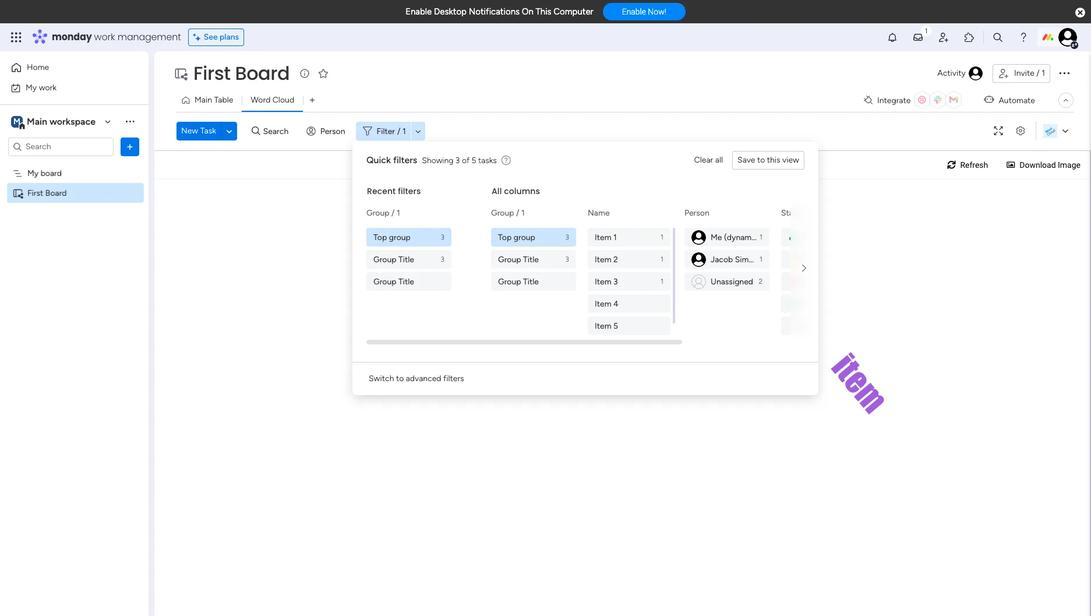 Task type: locate. For each thing, give the bounding box(es) containing it.
filters right recent
[[398, 185, 421, 197]]

enable
[[406, 6, 432, 17], [622, 7, 646, 16]]

item
[[595, 232, 612, 242], [595, 254, 612, 264], [595, 277, 612, 287], [595, 299, 612, 309], [595, 321, 612, 331]]

/ right invite
[[1037, 68, 1040, 78]]

1 vertical spatial work
[[39, 82, 57, 92]]

my board
[[27, 168, 62, 178]]

person left filter
[[320, 126, 345, 136]]

integrate
[[878, 95, 911, 105]]

main right workspace image
[[27, 116, 47, 127]]

first right shareable board image
[[27, 188, 43, 198]]

1 item from the top
[[595, 232, 612, 242]]

to left this
[[758, 155, 766, 165]]

item 4
[[595, 299, 619, 309]]

first up main table
[[194, 60, 231, 86]]

switch to advanced filters button
[[364, 370, 469, 388]]

board
[[41, 168, 62, 178]]

top for all
[[498, 232, 512, 242]]

0 vertical spatial main
[[195, 95, 212, 105]]

clear all
[[695, 155, 723, 165]]

0 horizontal spatial all
[[492, 185, 502, 197]]

me (dynamic)
[[711, 232, 761, 242]]

title
[[399, 254, 414, 264], [524, 254, 539, 264], [399, 277, 414, 287], [524, 277, 539, 287]]

now!
[[648, 7, 667, 16]]

home button
[[7, 58, 125, 77]]

1 vertical spatial to
[[396, 374, 404, 384]]

1 horizontal spatial first
[[194, 60, 231, 86]]

all inside status 'group'
[[801, 232, 810, 242]]

add view image
[[310, 96, 315, 105]]

1 top from the left
[[374, 232, 387, 242]]

main
[[195, 95, 212, 105], [27, 116, 47, 127]]

unassigned
[[711, 277, 754, 287]]

first board up table
[[194, 60, 290, 86]]

save to this view button
[[733, 151, 805, 170]]

item for item 1
[[595, 232, 612, 242]]

3 item from the top
[[595, 277, 612, 287]]

item for item 4
[[595, 299, 612, 309]]

0 vertical spatial work
[[94, 30, 115, 44]]

1 vertical spatial all
[[801, 232, 810, 242]]

see
[[204, 32, 218, 42]]

monday work management
[[52, 30, 181, 44]]

enable now!
[[622, 7, 667, 16]]

top down all columns
[[498, 232, 512, 242]]

0 vertical spatial board
[[235, 60, 290, 86]]

workspace
[[49, 116, 96, 127]]

activity button
[[933, 64, 989, 83]]

0 vertical spatial 5
[[472, 155, 477, 165]]

columns
[[504, 185, 540, 197]]

board down board
[[45, 188, 67, 198]]

enable left desktop on the left top of page
[[406, 6, 432, 17]]

item up item 2
[[595, 232, 612, 242]]

1 horizontal spatial first board
[[194, 60, 290, 86]]

0 horizontal spatial first board
[[27, 188, 67, 198]]

status
[[782, 208, 805, 218]]

0 vertical spatial first board
[[194, 60, 290, 86]]

/ down recent filters
[[392, 208, 395, 218]]

2 top group from the left
[[498, 232, 536, 242]]

open full screen image
[[990, 127, 1009, 136]]

2 inside 'name' group
[[614, 254, 618, 264]]

2 up item 3
[[614, 254, 618, 264]]

group
[[389, 232, 411, 242], [514, 232, 536, 242]]

enable left "now!"
[[622, 7, 646, 16]]

1 horizontal spatial group / 1 group
[[491, 228, 579, 291]]

item 2
[[595, 254, 618, 264]]

my for my board
[[27, 168, 39, 178]]

1 group from the left
[[389, 232, 411, 242]]

group / 1 group
[[367, 228, 454, 291], [491, 228, 579, 291]]

see plans button
[[188, 29, 244, 46]]

1 horizontal spatial enable
[[622, 7, 646, 16]]

plans
[[220, 32, 239, 42]]

1 inside button
[[1042, 68, 1046, 78]]

jacob simon image down dapulse close image at the right top of page
[[1059, 28, 1078, 47]]

work for my
[[39, 82, 57, 92]]

task
[[200, 126, 216, 136]]

board
[[235, 60, 290, 86], [45, 188, 67, 198]]

option
[[0, 163, 149, 165]]

1 vertical spatial 5
[[614, 321, 619, 331]]

1 horizontal spatial group
[[514, 232, 536, 242]]

all done labels
[[801, 232, 853, 242]]

group / 1
[[367, 208, 400, 218], [491, 208, 525, 218]]

/ right filter
[[398, 126, 401, 136]]

first board down my board
[[27, 188, 67, 198]]

2 group / 1 group from the left
[[491, 228, 579, 291]]

/ down all columns
[[517, 208, 520, 218]]

0 horizontal spatial person
[[320, 126, 345, 136]]

0 horizontal spatial main
[[27, 116, 47, 127]]

2 vertical spatial filters
[[444, 374, 464, 384]]

2 inside person group
[[759, 277, 763, 286]]

top group for columns
[[498, 232, 536, 242]]

1 horizontal spatial work
[[94, 30, 115, 44]]

1 vertical spatial jacob simon image
[[692, 230, 707, 245]]

0 horizontal spatial group / 1 group
[[367, 228, 454, 291]]

cloud
[[273, 95, 294, 105]]

board up word
[[235, 60, 290, 86]]

0 horizontal spatial enable
[[406, 6, 432, 17]]

automate
[[999, 95, 1036, 105]]

work right monday
[[94, 30, 115, 44]]

5 inside "quick filters showing 3 of 5 tasks"
[[472, 155, 477, 165]]

filter / 1
[[377, 126, 406, 136]]

person button
[[302, 122, 352, 140]]

1 vertical spatial main
[[27, 116, 47, 127]]

0 horizontal spatial 2
[[614, 254, 618, 264]]

my work
[[26, 82, 57, 92]]

to right switch
[[396, 374, 404, 384]]

word
[[251, 95, 271, 105]]

filters right advanced at the left bottom of the page
[[444, 374, 464, 384]]

Search field
[[260, 123, 295, 139]]

main left table
[[195, 95, 212, 105]]

1 vertical spatial 2
[[759, 277, 763, 286]]

/
[[1037, 68, 1040, 78], [398, 126, 401, 136], [392, 208, 395, 218], [517, 208, 520, 218]]

workspace options image
[[124, 116, 136, 127]]

to
[[758, 155, 766, 165], [396, 374, 404, 384]]

options image
[[1058, 66, 1072, 80]]

top
[[374, 232, 387, 242], [498, 232, 512, 242]]

group title
[[374, 254, 414, 264], [498, 254, 539, 264], [374, 277, 414, 287], [498, 277, 539, 287]]

activity
[[938, 68, 967, 78]]

1 horizontal spatial group / 1
[[491, 208, 525, 218]]

1 horizontal spatial top
[[498, 232, 512, 242]]

2 group from the left
[[514, 232, 536, 242]]

1 horizontal spatial person
[[685, 208, 710, 218]]

5 item from the top
[[595, 321, 612, 331]]

to for save
[[758, 155, 766, 165]]

table
[[214, 95, 233, 105]]

autopilot image
[[985, 92, 995, 107]]

item left 4
[[595, 299, 612, 309]]

first
[[194, 60, 231, 86], [27, 188, 43, 198]]

enable inside button
[[622, 7, 646, 16]]

top for recent
[[374, 232, 387, 242]]

(dynamic)
[[725, 232, 761, 242]]

0 vertical spatial 2
[[614, 254, 618, 264]]

all
[[716, 155, 723, 165]]

person up jacob simon image at the right
[[685, 208, 710, 218]]

5 down 4
[[614, 321, 619, 331]]

top group for filters
[[374, 232, 411, 242]]

filters
[[393, 154, 418, 166], [398, 185, 421, 197], [444, 374, 464, 384]]

done
[[801, 299, 820, 309]]

item down item 2
[[595, 277, 612, 287]]

1 horizontal spatial top group
[[498, 232, 536, 242]]

main table
[[195, 95, 233, 105]]

top group down recent filters
[[374, 232, 411, 242]]

1 horizontal spatial main
[[195, 95, 212, 105]]

2
[[614, 254, 618, 264], [759, 277, 763, 286]]

group down recent filters
[[389, 232, 411, 242]]

1 horizontal spatial 2
[[759, 277, 763, 286]]

working on it
[[801, 254, 849, 264]]

list box containing my board
[[0, 161, 149, 360]]

0 vertical spatial jacob simon image
[[1059, 28, 1078, 47]]

1 top group from the left
[[374, 232, 411, 242]]

enable for enable desktop notifications on this computer
[[406, 6, 432, 17]]

filters right quick at top
[[393, 154, 418, 166]]

work for monday
[[94, 30, 115, 44]]

jacob
[[711, 254, 733, 264]]

group / 1 group for all columns
[[491, 228, 579, 291]]

0 horizontal spatial top group
[[374, 232, 411, 242]]

0 horizontal spatial group
[[389, 232, 411, 242]]

recent filters
[[367, 185, 421, 197]]

1 horizontal spatial to
[[758, 155, 766, 165]]

showing
[[422, 155, 454, 165]]

2 group / 1 from the left
[[491, 208, 525, 218]]

1 horizontal spatial jacob simon image
[[1059, 28, 1078, 47]]

5 right of
[[472, 155, 477, 165]]

0 vertical spatial all
[[492, 185, 502, 197]]

0 vertical spatial person
[[320, 126, 345, 136]]

0 horizontal spatial 5
[[472, 155, 477, 165]]

dialog containing recent filters
[[353, 142, 975, 395]]

group
[[367, 208, 390, 218], [491, 208, 515, 218], [374, 254, 397, 264], [498, 254, 522, 264], [374, 277, 397, 287], [498, 277, 522, 287]]

group / 1 down recent
[[367, 208, 400, 218]]

2 right unassigned at the top right of page
[[759, 277, 763, 286]]

0 horizontal spatial work
[[39, 82, 57, 92]]

1 vertical spatial my
[[27, 168, 39, 178]]

2 item from the top
[[595, 254, 612, 264]]

group / 1 down all columns
[[491, 208, 525, 218]]

management
[[118, 30, 181, 44]]

all for all columns
[[492, 185, 502, 197]]

item down item 4
[[595, 321, 612, 331]]

tasks
[[479, 155, 497, 165]]

jacob simon image inside person group
[[692, 230, 707, 245]]

all left done at the right top
[[801, 232, 810, 242]]

1 vertical spatial first
[[27, 188, 43, 198]]

item down item 1
[[595, 254, 612, 264]]

4 item from the top
[[595, 299, 612, 309]]

1 vertical spatial filters
[[398, 185, 421, 197]]

main for main workspace
[[27, 116, 47, 127]]

work down home on the left top of page
[[39, 82, 57, 92]]

0 horizontal spatial jacob simon image
[[692, 230, 707, 245]]

0 vertical spatial my
[[26, 82, 37, 92]]

my work button
[[7, 78, 125, 97]]

0 horizontal spatial board
[[45, 188, 67, 198]]

0 vertical spatial first
[[194, 60, 231, 86]]

my left board
[[27, 168, 39, 178]]

1 group / 1 from the left
[[367, 208, 400, 218]]

top group down all columns
[[498, 232, 536, 242]]

5 inside 'name' group
[[614, 321, 619, 331]]

name group
[[588, 228, 673, 335]]

save to this view
[[738, 155, 800, 165]]

search everything image
[[993, 31, 1004, 43]]

1
[[1042, 68, 1046, 78], [403, 126, 406, 136], [397, 208, 400, 218], [522, 208, 525, 218], [614, 232, 617, 242], [661, 233, 664, 241], [760, 233, 763, 241], [661, 255, 664, 263], [760, 255, 763, 263], [661, 277, 664, 286]]

first board
[[194, 60, 290, 86], [27, 188, 67, 198]]

computer
[[554, 6, 594, 17]]

0 horizontal spatial top
[[374, 232, 387, 242]]

2 top from the left
[[498, 232, 512, 242]]

5
[[472, 155, 477, 165], [614, 321, 619, 331]]

angle down image
[[227, 127, 232, 136]]

dapulse close image
[[1076, 7, 1086, 19]]

1 vertical spatial person
[[685, 208, 710, 218]]

my
[[26, 82, 37, 92], [27, 168, 39, 178]]

my down home on the left top of page
[[26, 82, 37, 92]]

0 vertical spatial to
[[758, 155, 766, 165]]

work inside button
[[39, 82, 57, 92]]

0 horizontal spatial group / 1
[[367, 208, 400, 218]]

item for item 5
[[595, 321, 612, 331]]

filters for quick
[[393, 154, 418, 166]]

quick
[[367, 154, 391, 166]]

1 group / 1 group from the left
[[367, 228, 454, 291]]

arrow down image
[[411, 124, 425, 138]]

0 vertical spatial filters
[[393, 154, 418, 166]]

0 horizontal spatial to
[[396, 374, 404, 384]]

main inside button
[[195, 95, 212, 105]]

new
[[181, 126, 198, 136]]

all left the columns
[[492, 185, 502, 197]]

simon
[[736, 254, 759, 264]]

jacob simon image left me
[[692, 230, 707, 245]]

jacob simon image
[[1059, 28, 1078, 47], [692, 230, 707, 245]]

1 horizontal spatial 5
[[614, 321, 619, 331]]

1 horizontal spatial all
[[801, 232, 810, 242]]

main inside workspace selection element
[[27, 116, 47, 127]]

group down the columns
[[514, 232, 536, 242]]

dialog
[[353, 142, 975, 395]]

blank
[[801, 321, 820, 331]]

all
[[492, 185, 502, 197], [801, 232, 810, 242]]

top down recent
[[374, 232, 387, 242]]

list box
[[0, 161, 149, 360]]

filter
[[377, 126, 395, 136]]

my inside button
[[26, 82, 37, 92]]



Task type: describe. For each thing, give the bounding box(es) containing it.
notifications
[[469, 6, 520, 17]]

filters for recent
[[398, 185, 421, 197]]

jacob simon image
[[692, 252, 707, 267]]

clear all button
[[690, 151, 728, 170]]

advanced
[[406, 374, 442, 384]]

this
[[536, 6, 552, 17]]

recent
[[367, 185, 396, 197]]

all for all done labels
[[801, 232, 810, 242]]

inbox image
[[913, 31, 925, 43]]

add to favorites image
[[318, 67, 330, 79]]

enable for enable now!
[[622, 7, 646, 16]]

1 horizontal spatial board
[[235, 60, 290, 86]]

select product image
[[10, 31, 22, 43]]

desktop
[[434, 6, 467, 17]]

item for item 3
[[595, 277, 612, 287]]

group for columns
[[514, 232, 536, 242]]

see plans
[[204, 32, 239, 42]]

status group
[[782, 228, 867, 335]]

settings image
[[1012, 127, 1031, 136]]

invite / 1
[[1015, 68, 1046, 78]]

home
[[27, 62, 49, 72]]

jacob simon
[[711, 254, 759, 264]]

item 3
[[595, 277, 618, 287]]

name
[[588, 208, 610, 218]]

stuck
[[801, 277, 822, 287]]

on
[[522, 6, 534, 17]]

main for main table
[[195, 95, 212, 105]]

group for filters
[[389, 232, 411, 242]]

/ inside invite / 1 button
[[1037, 68, 1040, 78]]

new task
[[181, 126, 216, 136]]

enable desktop notifications on this computer
[[406, 6, 594, 17]]

of
[[462, 155, 470, 165]]

me
[[711, 232, 723, 242]]

my for my work
[[26, 82, 37, 92]]

to for switch
[[396, 374, 404, 384]]

0 horizontal spatial first
[[27, 188, 43, 198]]

item for item 2
[[595, 254, 612, 264]]

done
[[812, 232, 831, 242]]

it
[[844, 254, 849, 264]]

learn more image
[[502, 155, 511, 166]]

help image
[[1018, 31, 1030, 43]]

person inside "dialog"
[[685, 208, 710, 218]]

switch to advanced filters
[[369, 374, 464, 384]]

notifications image
[[887, 31, 899, 43]]

person group
[[685, 228, 772, 291]]

Search in workspace field
[[24, 140, 97, 153]]

group / 1 group for recent filters
[[367, 228, 454, 291]]

invite members image
[[939, 31, 950, 43]]

group / 1 for recent
[[367, 208, 400, 218]]

collapse board header image
[[1062, 96, 1071, 105]]

group / 1 for all
[[491, 208, 525, 218]]

options image
[[124, 141, 136, 152]]

new task button
[[177, 122, 221, 140]]

1 vertical spatial first board
[[27, 188, 67, 198]]

person inside popup button
[[320, 126, 345, 136]]

all columns
[[492, 185, 540, 197]]

invite / 1 button
[[993, 64, 1051, 83]]

save
[[738, 155, 756, 165]]

on
[[833, 254, 842, 264]]

main workspace
[[27, 116, 96, 127]]

m
[[13, 116, 20, 126]]

show board description image
[[298, 68, 312, 79]]

v2 search image
[[252, 125, 260, 138]]

4
[[614, 299, 619, 309]]

view
[[783, 155, 800, 165]]

quick filters showing 3 of 5 tasks
[[367, 154, 497, 166]]

1 image
[[922, 24, 932, 37]]

enable now! button
[[603, 3, 686, 21]]

word cloud
[[251, 95, 294, 105]]

dapulse integrations image
[[865, 96, 873, 105]]

3 inside "quick filters showing 3 of 5 tasks"
[[456, 155, 460, 165]]

1 vertical spatial board
[[45, 188, 67, 198]]

this
[[768, 155, 781, 165]]

filters inside switch to advanced filters button
[[444, 374, 464, 384]]

workspace selection element
[[11, 115, 97, 130]]

apps image
[[964, 31, 976, 43]]

monday
[[52, 30, 92, 44]]

shareable board image
[[174, 66, 188, 80]]

shareable board image
[[12, 187, 23, 198]]

main table button
[[177, 91, 242, 110]]

item 5
[[595, 321, 619, 331]]

clear
[[695, 155, 714, 165]]

3 inside 'name' group
[[614, 277, 618, 287]]

invite
[[1015, 68, 1035, 78]]

working
[[801, 254, 831, 264]]

First Board field
[[191, 60, 293, 86]]

word cloud button
[[242, 91, 303, 110]]

workspace image
[[11, 115, 23, 128]]

switch
[[369, 374, 394, 384]]

item 1
[[595, 232, 617, 242]]

labels
[[833, 232, 853, 242]]



Task type: vqa. For each thing, say whether or not it's contained in the screenshot.
bottommost Medium
no



